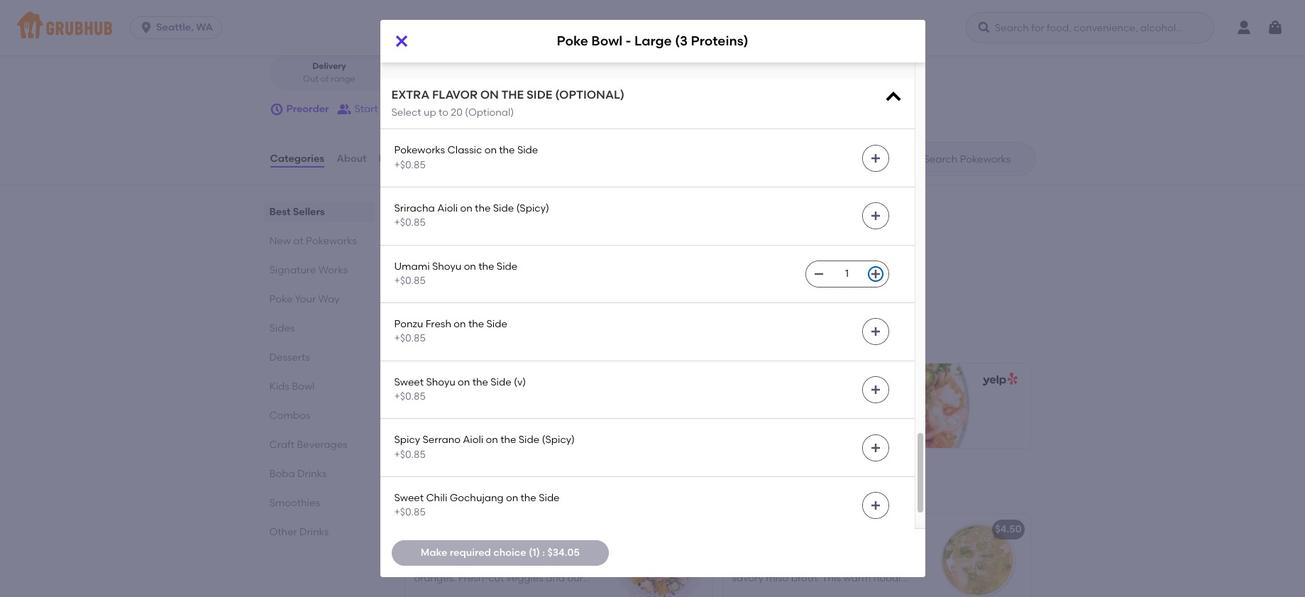 Task type: locate. For each thing, give the bounding box(es) containing it.
1 vertical spatial (v)
[[514, 376, 526, 388]]

sweet inside sweet chili gochujang on the side +$0.85
[[394, 492, 424, 504]]

combined
[[840, 543, 890, 556]]

2 horizontal spatial pokeworks
[[460, 481, 541, 499]]

1 vertical spatial (spicy)
[[542, 434, 575, 446]]

proteins) inside poke bowl - regular (2 proteins) $15.65
[[527, 402, 571, 414]]

(optional)
[[465, 107, 514, 119]]

smoothies
[[269, 497, 320, 509]]

poke
[[557, 33, 588, 49], [269, 293, 293, 305], [416, 402, 440, 414], [734, 402, 758, 414]]

1 horizontal spatial -
[[626, 33, 631, 49]]

side for sriracha aioli on the side (spicy)
[[493, 202, 514, 214]]

on left the first
[[469, 240, 482, 252]]

drinks
[[297, 468, 327, 480], [300, 526, 329, 538]]

the up the grubhub
[[468, 318, 484, 330]]

2 +$0.85 from the top
[[394, 217, 426, 229]]

+$0.85 inside sweet chili gochujang on the side +$0.85
[[394, 506, 426, 518]]

pokeworks inside pokeworks classic on the side +$0.85
[[394, 144, 445, 156]]

side inside pokeworks classic on the side +$0.85
[[517, 144, 538, 156]]

(spicy) down poke bowl - regular (2 proteins) $15.65
[[542, 434, 575, 446]]

way left ne
[[349, 3, 370, 15]]

1 horizontal spatial large
[[793, 402, 822, 414]]

more.
[[429, 254, 457, 266]]

6.0
[[415, 74, 428, 84]]

1 horizontal spatial pokeworks
[[394, 144, 445, 156]]

select
[[391, 107, 421, 119]]

1 vertical spatial drinks
[[300, 526, 329, 538]]

+$0.85 up the sriracha on the top left of page
[[394, 159, 426, 171]]

drinks right other
[[300, 526, 329, 538]]

1 horizontal spatial best
[[403, 319, 436, 337]]

at down serrano on the left bottom of the page
[[440, 481, 456, 499]]

proteins) for poke bowl - regular (2 proteins) $15.65
[[527, 402, 571, 414]]

on right ordered
[[469, 339, 481, 351]]

1 vertical spatial with
[[818, 587, 839, 597]]

pokeworks up works at left top
[[306, 235, 357, 247]]

poke your way
[[269, 293, 340, 305]]

+$0.85 down umami
[[394, 275, 426, 287]]

pokeworks
[[394, 144, 445, 156], [306, 235, 357, 247], [460, 481, 541, 499]]

new up "signature"
[[269, 235, 291, 247]]

1 vertical spatial sellers
[[439, 319, 489, 337]]

new down spicy
[[403, 481, 437, 499]]

0 horizontal spatial proteins)
[[527, 402, 571, 414]]

combos
[[269, 410, 310, 422]]

new at pokeworks
[[269, 235, 357, 247], [403, 481, 541, 499]]

sweet shoyu on the side (v) +$0.85
[[394, 376, 526, 403]]

sweet left chili
[[394, 492, 424, 504]]

bowl up $19.00
[[761, 402, 784, 414]]

best down categories button
[[269, 206, 291, 218]]

0 horizontal spatial with
[[732, 558, 752, 570]]

1 vertical spatial new
[[403, 481, 437, 499]]

bowl for kids bowl
[[292, 381, 315, 393]]

on down ordered
[[458, 376, 470, 388]]

the for umami shoyu on the side +$0.85
[[479, 260, 494, 272]]

poke for poke bowl - large (3 proteins)
[[557, 33, 588, 49]]

boba drinks
[[269, 468, 327, 480]]

(v) right tofu
[[417, 15, 429, 27]]

• inside pickup 6.0 mi • 10–20 min
[[444, 74, 447, 84]]

the inside ponzu fresh on the side +$0.85
[[468, 318, 484, 330]]

boba
[[269, 468, 295, 480]]

of
[[321, 74, 329, 84], [537, 240, 547, 252]]

side inside sweet shoyu on the side (v) +$0.85
[[491, 376, 512, 388]]

choice
[[494, 546, 526, 559]]

on inside sweet chili gochujang on the side +$0.85
[[506, 492, 518, 504]]

or
[[417, 254, 427, 266]]

0 vertical spatial aioli
[[437, 202, 458, 214]]

see details
[[417, 282, 471, 294]]

proteins)
[[691, 33, 749, 49], [527, 402, 571, 414], [836, 402, 879, 414]]

+$0.85 inside ponzu fresh on the side +$0.85
[[394, 333, 426, 345]]

- inside poke bowl - regular (2 proteins) $15.65
[[469, 402, 473, 414]]

0 vertical spatial (3
[[675, 33, 688, 49]]

aioli down poke bowl - regular (2 proteins) $15.65
[[463, 434, 484, 446]]

(spicy) inside spicy serrano aioli on the side (spicy) +$0.85
[[542, 434, 575, 446]]

1 vertical spatial at
[[440, 481, 456, 499]]

0 horizontal spatial at
[[293, 235, 304, 247]]

0 horizontal spatial (3
[[675, 33, 688, 49]]

large for poke bowl - large (3 proteins)
[[635, 33, 672, 49]]

the up regular
[[473, 376, 488, 388]]

make
[[421, 546, 447, 559]]

1 horizontal spatial aioli
[[463, 434, 484, 446]]

0 horizontal spatial new at pokeworks
[[269, 235, 357, 247]]

sellers
[[293, 206, 325, 218], [439, 319, 489, 337]]

seattle, wa
[[156, 21, 213, 33]]

aioli inside spicy serrano aioli on the side (spicy) +$0.85
[[463, 434, 484, 446]]

shoyu
[[432, 260, 462, 272], [426, 376, 456, 388]]

the inside sriracha aioli on the side (spicy) +$0.85
[[475, 202, 491, 214]]

• right mi
[[444, 74, 447, 84]]

savory
[[732, 572, 764, 584]]

7 +$0.85 from the top
[[394, 506, 426, 518]]

(v)
[[417, 15, 429, 27], [514, 376, 526, 388]]

0 vertical spatial drinks
[[297, 468, 327, 480]]

0 vertical spatial •
[[390, 3, 394, 15]]

proteins) inside poke bowl - large (3 proteins) $19.00
[[836, 402, 879, 414]]

on
[[485, 144, 497, 156], [460, 202, 473, 214], [469, 240, 482, 252], [464, 260, 476, 272], [454, 318, 466, 330], [469, 339, 481, 351], [458, 376, 470, 388], [486, 434, 498, 446], [506, 492, 518, 504]]

new
[[269, 235, 291, 247], [403, 481, 437, 499]]

shoyu for sweet
[[426, 376, 456, 388]]

with up savory
[[732, 558, 752, 570]]

+$0.85 inside sriracha aioli on the side (spicy) +$0.85
[[394, 217, 426, 229]]

side up :
[[539, 492, 560, 504]]

$3
[[417, 223, 428, 235]]

poke up $15.65
[[416, 402, 440, 414]]

best inside best sellers most ordered on grubhub
[[403, 319, 436, 337]]

0 vertical spatial order
[[570, 26, 593, 35]]

svg image
[[1267, 19, 1284, 36], [139, 21, 153, 35], [977, 21, 992, 35], [883, 87, 903, 107], [269, 102, 284, 116], [870, 210, 881, 222], [870, 326, 881, 338], [870, 500, 881, 511]]

side
[[517, 144, 538, 156], [493, 202, 514, 214], [497, 260, 518, 272], [487, 318, 507, 330], [491, 376, 512, 388], [519, 434, 540, 446], [539, 492, 560, 504]]

grubhub
[[484, 339, 527, 351]]

poke up (optional)
[[557, 33, 588, 49]]

3 +$0.85 from the top
[[394, 275, 426, 287]]

sellers down categories button
[[293, 206, 325, 218]]

1 horizontal spatial (v)
[[514, 376, 526, 388]]

the inside umami shoyu on the side +$0.85
[[479, 260, 494, 272]]

aioli inside sriracha aioli on the side (spicy) +$0.85
[[437, 202, 458, 214]]

shoyu down ordered
[[426, 376, 456, 388]]

pokeworks down spicy serrano aioli on the side (spicy) +$0.85
[[460, 481, 541, 499]]

side up $3 off offer valid on first orders of $15 or more.
[[493, 202, 514, 214]]

1 vertical spatial large
[[793, 402, 822, 414]]

+$0.85 inside umami shoyu on the side +$0.85
[[394, 275, 426, 287]]

+$0.85 up make
[[394, 506, 426, 518]]

the for sweet shoyu on the side (v) +$0.85
[[473, 376, 488, 388]]

Input item quantity number field
[[832, 261, 863, 287]]

mi
[[431, 74, 441, 84]]

side down (2
[[519, 434, 540, 446]]

correct order
[[537, 26, 593, 35]]

the
[[502, 88, 524, 101]]

sellers up ordered
[[439, 319, 489, 337]]

on inside best sellers most ordered on grubhub
[[469, 339, 481, 351]]

bowl for poke bowl - large (3 proteins) $19.00
[[761, 402, 784, 414]]

1 horizontal spatial •
[[444, 74, 447, 84]]

at down best sellers
[[293, 235, 304, 247]]

0 horizontal spatial order
[[412, 103, 438, 115]]

1 vertical spatial way
[[318, 293, 340, 305]]

side inside sweet chili gochujang on the side +$0.85
[[539, 492, 560, 504]]

1 horizontal spatial (3
[[824, 402, 834, 414]]

option group
[[269, 55, 513, 91]]

+$0.85
[[394, 159, 426, 171], [394, 217, 426, 229], [394, 275, 426, 287], [394, 333, 426, 345], [394, 390, 426, 403], [394, 448, 426, 460], [394, 506, 426, 518]]

(3 for poke bowl - large (3 proteins) $19.00
[[824, 402, 834, 414]]

side for pokeworks classic on the side
[[517, 144, 538, 156]]

svg image
[[393, 33, 410, 50], [870, 152, 881, 164], [813, 268, 825, 280], [870, 268, 881, 280], [870, 384, 881, 395], [870, 442, 881, 453]]

- inside poke bowl - large (3 proteins) $19.00
[[787, 402, 791, 414]]

side inside ponzu fresh on the side +$0.85
[[487, 318, 507, 330]]

0 horizontal spatial sellers
[[293, 206, 325, 218]]

bowl right kids
[[292, 381, 315, 393]]

best
[[269, 206, 291, 218], [403, 319, 436, 337]]

aioli
[[437, 202, 458, 214], [463, 434, 484, 446]]

0 vertical spatial new
[[269, 235, 291, 247]]

search icon image
[[901, 151, 918, 168]]

svg image inside seattle, wa button
[[139, 21, 153, 35]]

best up the most
[[403, 319, 436, 337]]

1 vertical spatial order
[[412, 103, 438, 115]]

craft beverages
[[269, 439, 348, 451]]

the up $3 off offer valid on first orders of $15 or more.
[[475, 202, 491, 214]]

side inside umami shoyu on the side +$0.85
[[497, 260, 518, 272]]

0 horizontal spatial -
[[469, 402, 473, 414]]

side down orders
[[497, 260, 518, 272]]

0 vertical spatial best
[[269, 206, 291, 218]]

1182
[[442, 3, 460, 15]]

0 vertical spatial of
[[321, 74, 329, 84]]

see details button
[[417, 276, 471, 301]]

0 horizontal spatial of
[[321, 74, 329, 84]]

shoyu up see details
[[432, 260, 462, 272]]

1 horizontal spatial new at pokeworks
[[403, 481, 541, 499]]

works
[[319, 264, 348, 276]]

1 sweet from the top
[[394, 376, 424, 388]]

0 vertical spatial shoyu
[[432, 260, 462, 272]]

1 vertical spatial aioli
[[463, 434, 484, 446]]

0 horizontal spatial new
[[269, 235, 291, 247]]

0 vertical spatial pokeworks
[[394, 144, 445, 156]]

0 vertical spatial sellers
[[293, 206, 325, 218]]

+$0.85 down spicy
[[394, 448, 426, 460]]

side up the grubhub
[[487, 318, 507, 330]]

pickup
[[439, 61, 467, 71]]

the inside spicy serrano aioli on the side (spicy) +$0.85
[[501, 434, 516, 446]]

broth.
[[791, 572, 820, 584]]

1 horizontal spatial new
[[403, 481, 437, 499]]

on inside sweet shoyu on the side (v) +$0.85
[[458, 376, 470, 388]]

0 horizontal spatial best
[[269, 206, 291, 218]]

shoyu inside umami shoyu on the side +$0.85
[[432, 260, 462, 272]]

the right gochujang
[[521, 492, 537, 504]]

1 vertical spatial •
[[444, 74, 447, 84]]

5 +$0.85 from the top
[[394, 390, 426, 403]]

on right classic
[[485, 144, 497, 156]]

large inside poke bowl - large (3 proteins) $19.00
[[793, 402, 822, 414]]

0 vertical spatial sweet
[[394, 376, 424, 388]]

0 vertical spatial at
[[293, 235, 304, 247]]

(3
[[675, 33, 688, 49], [824, 402, 834, 414]]

ponzu
[[394, 318, 423, 330]]

6 +$0.85 from the top
[[394, 448, 426, 460]]

order right correct at top left
[[570, 26, 593, 35]]

0 horizontal spatial (v)
[[417, 15, 429, 27]]

most
[[403, 339, 426, 351]]

side inside spicy serrano aioli on the side (spicy) +$0.85
[[519, 434, 540, 446]]

is
[[758, 587, 765, 597]]

sweet chili gochujang on the side +$0.85
[[394, 492, 560, 518]]

sweet inside sweet shoyu on the side (v) +$0.85
[[394, 376, 424, 388]]

on inside sriracha aioli on the side (spicy) +$0.85
[[460, 202, 473, 214]]

chili
[[426, 492, 447, 504]]

side for ponzu fresh on the side
[[487, 318, 507, 330]]

the down (optional)
[[499, 144, 515, 156]]

proteins) for poke bowl - large (3 proteins)
[[691, 33, 749, 49]]

make required choice (1) : $34.05
[[421, 546, 580, 559]]

large
[[635, 33, 672, 49], [793, 402, 822, 414]]

0 horizontal spatial aioli
[[437, 202, 458, 214]]

2 horizontal spatial -
[[787, 402, 791, 414]]

poke inside poke bowl - large (3 proteins) $19.00
[[734, 402, 758, 414]]

1 vertical spatial sweet
[[394, 492, 424, 504]]

of down delivery
[[321, 74, 329, 84]]

side up regular
[[491, 376, 512, 388]]

$34.05
[[548, 546, 580, 559]]

required
[[450, 546, 491, 559]]

(spicy) up orders
[[516, 202, 549, 214]]

out
[[303, 74, 319, 84]]

-
[[626, 33, 631, 49], [469, 402, 473, 414], [787, 402, 791, 414]]

poke inside poke bowl - regular (2 proteins) $15.65
[[416, 402, 440, 414]]

shoyu inside sweet shoyu on the side (v) +$0.85
[[426, 376, 456, 388]]

0 vertical spatial way
[[349, 3, 370, 15]]

drinks for other drinks
[[300, 526, 329, 538]]

+$0.85 down the sriracha on the top left of page
[[394, 217, 426, 229]]

0 vertical spatial new at pokeworks
[[269, 235, 357, 247]]

1 vertical spatial (3
[[824, 402, 834, 414]]

on inside ponzu fresh on the side +$0.85
[[454, 318, 466, 330]]

2 sweet from the top
[[394, 492, 424, 504]]

promo image
[[588, 234, 639, 285]]

(3 for poke bowl - large (3 proteins)
[[675, 33, 688, 49]]

1 vertical spatial best
[[403, 319, 436, 337]]

with down this
[[818, 587, 839, 597]]

sriracha
[[394, 202, 435, 214]]

2 horizontal spatial proteins)
[[836, 402, 879, 414]]

1 +$0.85 from the top
[[394, 159, 426, 171]]

people icon image
[[338, 102, 352, 116]]

Search Pokeworks search field
[[922, 153, 1031, 166]]

1 horizontal spatial at
[[440, 481, 456, 499]]

order left to
[[412, 103, 438, 115]]

on down valid
[[464, 260, 476, 272]]

of left $15
[[537, 240, 547, 252]]

drinks down craft beverages
[[297, 468, 327, 480]]

the inside pokeworks classic on the side +$0.85
[[499, 144, 515, 156]]

+$0.85 inside pokeworks classic on the side +$0.85
[[394, 159, 426, 171]]

+$0.85 up $15.65
[[394, 390, 426, 403]]

new at pokeworks up signature works
[[269, 235, 357, 247]]

bowl inside poke bowl - large (3 proteins) $19.00
[[761, 402, 784, 414]]

sellers inside best sellers most ordered on grubhub
[[439, 319, 489, 337]]

(v) up (2
[[514, 376, 526, 388]]

4 +$0.85 from the top
[[394, 333, 426, 345]]

• right ne
[[390, 3, 394, 15]]

chicken noodle soup image
[[924, 514, 1030, 597]]

1 horizontal spatial of
[[537, 240, 547, 252]]

on up valid
[[460, 202, 473, 214]]

0 vertical spatial (spicy)
[[516, 202, 549, 214]]

bowl right correct at top left
[[592, 33, 623, 49]]

the down poke bowl - regular (2 proteins) $15.65
[[501, 434, 516, 446]]

preorder button
[[269, 97, 329, 122]]

sweet down the most
[[394, 376, 424, 388]]

seattle, wa button
[[130, 16, 228, 39]]

noodles
[[831, 558, 869, 570]]

(3 inside poke bowl - large (3 proteins) $19.00
[[824, 402, 834, 414]]

the down the first
[[479, 260, 494, 272]]

1 vertical spatial pokeworks
[[306, 235, 357, 247]]

pokeworks down up
[[394, 144, 445, 156]]

0 vertical spatial large
[[635, 33, 672, 49]]

poke up $19.00
[[734, 402, 758, 414]]

tofu
[[394, 15, 415, 27]]

new at pokeworks down spicy serrano aioli on the side (spicy) +$0.85
[[403, 481, 541, 499]]

side down "extra flavor on the side (optional) select up to 20 (optional)"
[[517, 144, 538, 156]]

0 vertical spatial (v)
[[417, 15, 429, 27]]

to
[[439, 107, 449, 119]]

way right your on the left of page
[[318, 293, 340, 305]]

1 horizontal spatial sellers
[[439, 319, 489, 337]]

0 horizontal spatial way
[[318, 293, 340, 305]]

beverages
[[297, 439, 348, 451]]

green
[[841, 587, 869, 597]]

1 horizontal spatial proteins)
[[691, 33, 749, 49]]

poke left your on the left of page
[[269, 293, 293, 305]]

on right gochujang
[[506, 492, 518, 504]]

aioli up "off"
[[437, 202, 458, 214]]

of inside 'delivery out of range'
[[321, 74, 329, 84]]

on down poke bowl - regular (2 proteins) $15.65
[[486, 434, 498, 446]]

side inside sriracha aioli on the side (spicy) +$0.85
[[493, 202, 514, 214]]

1 vertical spatial of
[[537, 240, 547, 252]]

reviews button
[[378, 134, 419, 185]]

1 horizontal spatial with
[[818, 587, 839, 597]]

0 horizontal spatial large
[[635, 33, 672, 49]]

sides
[[269, 322, 295, 334]]

- for poke bowl - large (3 proteins)
[[626, 33, 631, 49]]

1 horizontal spatial order
[[570, 26, 593, 35]]

1 horizontal spatial way
[[349, 3, 370, 15]]

the inside sweet shoyu on the side (v) +$0.85
[[473, 376, 488, 388]]

signature works
[[269, 264, 348, 276]]

on right fresh
[[454, 318, 466, 330]]

large for poke bowl - large (3 proteins) $19.00
[[793, 402, 822, 414]]

+$0.85 down ponzu
[[394, 333, 426, 345]]

bowl inside poke bowl - regular (2 proteins) $15.65
[[443, 402, 466, 414]]

1 vertical spatial new at pokeworks
[[403, 481, 541, 499]]

$15
[[549, 240, 564, 252]]

1 vertical spatial shoyu
[[426, 376, 456, 388]]

sweet
[[394, 376, 424, 388], [394, 492, 424, 504]]

at
[[293, 235, 304, 247], [440, 481, 456, 499]]

way
[[349, 3, 370, 15], [318, 293, 340, 305]]

about
[[337, 153, 367, 165]]

offer
[[417, 240, 442, 252]]

sellers for best sellers
[[293, 206, 325, 218]]

bowl up $15.65
[[443, 402, 466, 414]]



Task type: vqa. For each thing, say whether or not it's contained in the screenshot.
on inside the Ponzu Fresh on the Side +$0.85
yes



Task type: describe. For each thing, give the bounding box(es) containing it.
categories button
[[269, 134, 325, 185]]

(optional)
[[555, 88, 625, 101]]

on inside $3 off offer valid on first orders of $15 or more.
[[469, 240, 482, 252]]

+$0.85 inside sweet shoyu on the side (v) +$0.85
[[394, 390, 426, 403]]

(spicy) inside sriracha aioli on the side (spicy) +$0.85
[[516, 202, 549, 214]]

(425)
[[396, 3, 420, 15]]

the for ponzu fresh on the side +$0.85
[[468, 318, 484, 330]]

on
[[480, 88, 499, 101]]

side
[[527, 88, 553, 101]]

ordered
[[428, 339, 467, 351]]

side for sweet shoyu on the side (v)
[[491, 376, 512, 388]]

wa
[[196, 21, 213, 33]]

good
[[354, 26, 378, 35]]

drinks for boba drinks
[[297, 468, 327, 480]]

fresh
[[426, 318, 451, 330]]

:
[[543, 546, 545, 559]]

poke for poke your way
[[269, 293, 293, 305]]

yelp image
[[980, 373, 1018, 386]]

proteins) for poke bowl - large (3 proteins) $19.00
[[836, 402, 879, 414]]

desserts
[[269, 351, 310, 363]]

the for sriracha aioli on the side (spicy) +$0.85
[[475, 202, 491, 214]]

214-
[[423, 3, 442, 15]]

bellevue
[[306, 3, 347, 15]]

this
[[822, 572, 841, 584]]

the inside sweet chili gochujang on the side +$0.85
[[521, 492, 537, 504]]

about button
[[336, 134, 367, 185]]

- for poke bowl - regular (2 proteins) $15.65
[[469, 402, 473, 414]]

delicate
[[755, 558, 794, 570]]

min
[[475, 74, 490, 84]]

0 horizontal spatial •
[[390, 3, 394, 15]]

option group containing delivery out of range
[[269, 55, 513, 91]]

20
[[451, 107, 463, 119]]

spicy
[[394, 434, 420, 446]]

onions.
[[871, 587, 905, 597]]

$4.50
[[996, 523, 1022, 535]]

our
[[893, 558, 908, 570]]

preorder
[[286, 103, 329, 115]]

delivery
[[312, 61, 346, 71]]

group
[[381, 103, 409, 115]]

see
[[417, 282, 435, 294]]

poke for poke bowl - regular (2 proteins) $15.65
[[416, 402, 440, 414]]

sweet for sweet shoyu on the side (v) +$0.85
[[394, 376, 424, 388]]

orders
[[504, 240, 535, 252]]

+$0.85 inside spicy serrano aioli on the side (spicy) +$0.85
[[394, 448, 426, 460]]

details
[[437, 282, 471, 294]]

way for your
[[318, 293, 340, 305]]

bowl for poke bowl - regular (2 proteins) $15.65
[[443, 402, 466, 414]]

craft
[[269, 439, 295, 451]]

food
[[380, 26, 399, 35]]

sellers for best sellers most ordered on grubhub
[[439, 319, 489, 337]]

regular
[[475, 402, 513, 414]]

0 horizontal spatial pokeworks
[[306, 235, 357, 247]]

of inside $3 off offer valid on first orders of $15 or more.
[[537, 240, 547, 252]]

the for pokeworks classic on the side +$0.85
[[499, 144, 515, 156]]

serrano
[[423, 434, 461, 446]]

poke bowl - regular (2 proteins) $15.65
[[416, 402, 571, 430]]

your
[[295, 293, 316, 305]]

up
[[424, 107, 436, 119]]

way for bellevue
[[349, 3, 370, 15]]

noodle
[[874, 572, 907, 584]]

222
[[287, 3, 304, 15]]

savory
[[732, 543, 765, 556]]

other drinks
[[269, 526, 329, 538]]

pickup 6.0 mi • 10–20 min
[[415, 61, 490, 84]]

start group order button
[[338, 97, 438, 122]]

(425) 214-1182 button
[[396, 3, 460, 17]]

soup
[[732, 587, 756, 597]]

sweet for sweet chili gochujang on the side +$0.85
[[394, 492, 424, 504]]

best sellers
[[269, 206, 325, 218]]

on inside spicy serrano aioli on the side (spicy) +$0.85
[[486, 434, 498, 446]]

poke bowl - large (3 proteins)
[[557, 33, 749, 49]]

categories
[[270, 153, 325, 165]]

and
[[871, 558, 890, 570]]

(v) inside sweet shoyu on the side (v) +$0.85
[[514, 376, 526, 388]]

shoyu for umami
[[432, 260, 462, 272]]

correct
[[537, 26, 568, 35]]

kids
[[269, 381, 290, 393]]

classic
[[448, 144, 482, 156]]

ne
[[373, 3, 386, 15]]

range
[[331, 74, 355, 84]]

$3 off offer valid on first orders of $15 or more.
[[417, 223, 564, 266]]

extra flavor on the side (optional) select up to 20 (optional)
[[391, 88, 625, 119]]

order inside button
[[412, 103, 438, 115]]

side for umami shoyu on the side
[[497, 260, 518, 272]]

on inside pokeworks classic on the side +$0.85
[[485, 144, 497, 156]]

garnished
[[768, 587, 816, 597]]

breast
[[807, 543, 838, 556]]

luxe lobster bowl image
[[606, 514, 712, 597]]

0 vertical spatial with
[[732, 558, 752, 570]]

chicken
[[767, 543, 805, 556]]

spicy serrano aioli on the side (spicy) +$0.85
[[394, 434, 575, 460]]

ramen
[[797, 558, 828, 570]]

flavor
[[432, 88, 478, 101]]

start group order
[[355, 103, 438, 115]]

on inside umami shoyu on the side +$0.85
[[464, 260, 476, 272]]

other
[[269, 526, 297, 538]]

umami shoyu on the side +$0.85
[[394, 260, 518, 287]]

umami
[[394, 260, 430, 272]]

miso
[[766, 572, 789, 584]]

2 vertical spatial pokeworks
[[460, 481, 541, 499]]

best for best sellers
[[269, 206, 291, 218]]

start
[[355, 103, 378, 115]]

(2
[[516, 402, 525, 414]]

reviews
[[379, 153, 418, 165]]

$19.00
[[734, 418, 764, 430]]

poke for poke bowl - large (3 proteins) $19.00
[[734, 402, 758, 414]]

(v) inside tofu (v) +$3.40
[[417, 15, 429, 27]]

off
[[431, 223, 444, 235]]

svg image inside preorder 'button'
[[269, 102, 284, 116]]

extra
[[391, 88, 430, 101]]

- for poke bowl - large (3 proteins) $19.00
[[787, 402, 791, 414]]

ponzu fresh on the side +$0.85
[[394, 318, 507, 345]]

main navigation navigation
[[0, 0, 1305, 55]]

bowl for poke bowl - large (3 proteins)
[[592, 33, 623, 49]]

+$3.40
[[394, 29, 425, 41]]

best for best sellers most ordered on grubhub
[[403, 319, 436, 337]]



